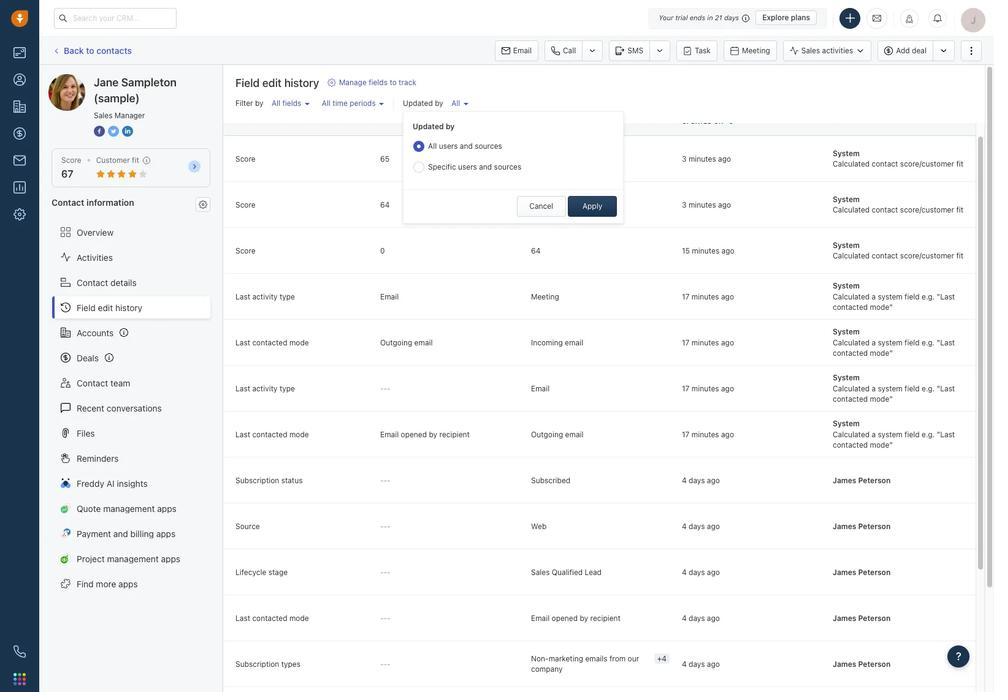 Task type: locate. For each thing, give the bounding box(es) containing it.
7 system from the top
[[833, 420, 860, 429]]

1 3 minutes ago from the top
[[682, 154, 731, 163]]

and
[[460, 142, 473, 151], [479, 163, 492, 172], [113, 529, 128, 539]]

0 horizontal spatial field edit history
[[77, 303, 142, 313]]

0 vertical spatial contact
[[872, 160, 898, 169]]

1 vertical spatial last activity type
[[235, 384, 295, 393]]

2 last activity type from the top
[[235, 384, 295, 393]]

2 4 days ago from the top
[[682, 522, 720, 531]]

sales activities button
[[783, 40, 878, 61], [783, 40, 872, 61]]

last for outgoing
[[235, 430, 250, 439]]

3 17 from the top
[[682, 384, 690, 393]]

1 activity from the top
[[252, 292, 278, 301]]

0 vertical spatial system calculated contact score/customer fit
[[833, 149, 963, 169]]

field for incoming email
[[905, 338, 920, 347]]

4 e.g. from the top
[[922, 430, 935, 439]]

+
[[657, 655, 662, 664]]

5 last from the top
[[235, 614, 250, 623]]

"last for outgoing email
[[937, 430, 955, 439]]

0 horizontal spatial outgoing
[[380, 338, 412, 347]]

field edit history up all fields
[[235, 77, 319, 90]]

mng settings image
[[199, 200, 207, 209]]

3 peterson from the top
[[858, 568, 891, 577]]

to left the track
[[390, 78, 397, 87]]

all left time
[[322, 99, 330, 108]]

calculated for incoming email
[[833, 338, 870, 347]]

minutes for outgoing email
[[692, 430, 719, 439]]

system calculated a system field e.g. "last contacted mode" for email
[[833, 374, 955, 404]]

field
[[905, 292, 920, 301], [905, 338, 920, 347], [905, 384, 920, 393], [905, 430, 920, 439]]

1 vertical spatial history
[[115, 303, 142, 313]]

to
[[86, 45, 94, 56], [390, 78, 397, 87]]

team
[[110, 378, 130, 389]]

5 system from the top
[[833, 328, 860, 337]]

1 vertical spatial 3
[[682, 200, 687, 209]]

65 left "apply"
[[531, 200, 540, 209]]

0 vertical spatial field edit history
[[235, 77, 319, 90]]

3 4 days ago from the top
[[682, 568, 720, 577]]

e.g. for email
[[922, 384, 935, 393]]

0 vertical spatial edit
[[262, 77, 282, 90]]

calculated for email
[[833, 384, 870, 393]]

4 calculated from the top
[[833, 292, 870, 301]]

3 score/customer from the top
[[900, 252, 954, 261]]

1 horizontal spatial history
[[284, 77, 319, 90]]

james peterson for sales qualified lead
[[833, 568, 891, 577]]

fields right manage
[[369, 78, 388, 87]]

all for all time periods
[[322, 99, 330, 108]]

email
[[513, 46, 532, 55], [380, 292, 399, 301], [531, 384, 550, 393], [380, 430, 399, 439], [531, 614, 550, 623]]

0 horizontal spatial history
[[115, 303, 142, 313]]

4 mode" from the top
[[870, 441, 893, 450]]

0 vertical spatial 65
[[380, 154, 389, 163]]

score/customer for 65
[[900, 206, 954, 215]]

meeting inside button
[[742, 46, 770, 55]]

fit for 65
[[956, 160, 963, 169]]

3 james from the top
[[833, 568, 856, 577]]

ago for subscribed
[[707, 476, 720, 485]]

0 vertical spatial score/customer
[[900, 160, 954, 169]]

sales up facebook circled icon
[[94, 111, 113, 120]]

our
[[628, 655, 639, 664]]

4 days ago
[[682, 476, 720, 485], [682, 522, 720, 531], [682, 568, 720, 577], [682, 614, 720, 623], [682, 660, 720, 669]]

to right back
[[86, 45, 94, 56]]

1 vertical spatial users
[[458, 163, 477, 172]]

1 vertical spatial management
[[107, 554, 159, 565]]

james peterson for email opened by recipient
[[833, 614, 891, 623]]

users down all users and sources at the top of the page
[[458, 163, 477, 172]]

jane down back
[[73, 74, 92, 84]]

2 contact from the top
[[872, 206, 898, 215]]

edit
[[262, 77, 282, 90], [98, 303, 113, 313]]

call
[[563, 46, 576, 55]]

2 vertical spatial system calculated contact score/customer fit
[[833, 241, 963, 261]]

days
[[724, 13, 739, 21], [689, 476, 705, 485], [689, 522, 705, 531], [689, 568, 705, 577], [689, 614, 705, 623], [689, 660, 705, 669]]

1 vertical spatial outgoing
[[531, 430, 563, 439]]

3 calculated from the top
[[833, 252, 870, 261]]

ago for email opened by recipient
[[707, 614, 720, 623]]

web
[[531, 522, 547, 531]]

sales inside jane sampleton (sample) sales manager
[[94, 111, 113, 120]]

1 17 from the top
[[682, 292, 690, 301]]

2 e.g. from the top
[[922, 338, 935, 347]]

1 17 minutes ago from the top
[[682, 292, 734, 301]]

add
[[896, 46, 910, 55]]

0 vertical spatial outgoing email
[[380, 338, 433, 347]]

sales left activities
[[801, 46, 820, 55]]

0 vertical spatial 3 minutes ago
[[682, 154, 731, 163]]

your trial ends in 21 days
[[659, 13, 739, 21]]

1 3 from the top
[[682, 154, 687, 163]]

field up filter by
[[235, 77, 260, 90]]

contact information
[[52, 198, 134, 208]]

64 up 0
[[380, 200, 390, 209]]

field
[[235, 77, 260, 90], [235, 117, 254, 125], [77, 303, 96, 313]]

manage fields to track link
[[327, 77, 416, 88]]

james
[[833, 476, 856, 485], [833, 522, 856, 531], [833, 568, 856, 577], [833, 614, 856, 623], [833, 660, 856, 669]]

2 system from the top
[[878, 338, 903, 347]]

peterson for email opened by recipient
[[858, 614, 891, 623]]

apps right more on the left bottom of page
[[118, 579, 138, 590]]

2 field from the top
[[905, 338, 920, 347]]

3 system calculated a system field e.g. "last contacted mode" from the top
[[833, 374, 955, 404]]

field up accounts
[[77, 303, 96, 313]]

system for email
[[878, 384, 903, 393]]

freddy
[[77, 479, 104, 489]]

sales left qualified
[[531, 568, 550, 577]]

0 horizontal spatial fields
[[282, 99, 301, 108]]

details
[[110, 278, 137, 288]]

64 down cancel button
[[531, 246, 541, 255]]

0 vertical spatial history
[[284, 77, 319, 90]]

3 james peterson from the top
[[833, 568, 891, 577]]

days for sales qualified lead
[[689, 568, 705, 577]]

1 vertical spatial and
[[479, 163, 492, 172]]

system for incoming email
[[833, 328, 860, 337]]

0 horizontal spatial 65
[[380, 154, 389, 163]]

score 67
[[61, 156, 81, 180]]

1 system from the top
[[878, 292, 903, 301]]

twitter circled image
[[108, 125, 119, 138]]

and down all users and sources at the top of the page
[[479, 163, 492, 172]]

2 vertical spatial field
[[77, 303, 96, 313]]

0 vertical spatial email opened by recipient
[[380, 430, 470, 439]]

5 calculated from the top
[[833, 338, 870, 347]]

4 for web
[[682, 522, 687, 531]]

6 --- from the top
[[380, 660, 391, 669]]

all for all users and sources
[[428, 142, 437, 151]]

2 system from the top
[[833, 195, 860, 204]]

sampleton up 'manager' in the left of the page
[[121, 76, 177, 89]]

2 "last from the top
[[937, 338, 955, 347]]

4
[[682, 476, 687, 485], [682, 522, 687, 531], [682, 568, 687, 577], [682, 614, 687, 623], [662, 655, 667, 664], [682, 660, 687, 669]]

1 vertical spatial last contacted mode
[[235, 430, 309, 439]]

type
[[280, 292, 295, 301], [280, 384, 295, 393]]

users
[[439, 142, 458, 151], [458, 163, 477, 172]]

fit
[[132, 156, 139, 165], [956, 160, 963, 169], [956, 206, 963, 215], [956, 252, 963, 261]]

sms button
[[609, 40, 649, 61]]

0 vertical spatial and
[[460, 142, 473, 151]]

and for all
[[460, 142, 473, 151]]

days for email opened by recipient
[[689, 614, 705, 623]]

2 activity from the top
[[252, 384, 278, 393]]

opened
[[401, 430, 427, 439], [552, 614, 578, 623]]

0 horizontal spatial jane
[[73, 74, 92, 84]]

apps down payment and billing apps
[[161, 554, 180, 565]]

meeting
[[742, 46, 770, 55], [531, 292, 559, 301]]

0 vertical spatial last activity type
[[235, 292, 295, 301]]

1 horizontal spatial jane
[[94, 76, 119, 89]]

sampleton inside jane sampleton (sample) sales manager
[[121, 76, 177, 89]]

1 vertical spatial 65
[[531, 200, 540, 209]]

calculated for outgoing email
[[833, 430, 870, 439]]

sources down all users and sources at the top of the page
[[494, 163, 521, 172]]

3 "last from the top
[[937, 384, 955, 393]]

subscription left status
[[235, 476, 279, 485]]

(sample) up 'manager' in the left of the page
[[139, 74, 174, 84]]

4 james peterson from the top
[[833, 614, 891, 623]]

0 horizontal spatial meeting
[[531, 292, 559, 301]]

type for email
[[280, 292, 295, 301]]

(sample) down jane sampleton (sample)
[[94, 92, 140, 105]]

ago for outgoing email
[[721, 430, 734, 439]]

4 17 minutes ago from the top
[[682, 430, 734, 439]]

4 a from the top
[[872, 430, 876, 439]]

customer
[[96, 156, 130, 165]]

system calculated a system field e.g. "last contacted mode" for outgoing email
[[833, 420, 955, 450]]

1 horizontal spatial to
[[390, 78, 397, 87]]

edit down contact details
[[98, 303, 113, 313]]

1 vertical spatial subscription
[[235, 660, 279, 669]]

1 horizontal spatial 65
[[531, 200, 540, 209]]

1 vertical spatial score/customer
[[900, 206, 954, 215]]

contact up recent
[[77, 378, 108, 389]]

cancel button
[[517, 196, 566, 217]]

1 vertical spatial email opened by recipient
[[531, 614, 621, 623]]

2 calculated from the top
[[833, 206, 870, 215]]

1 vertical spatial field edit history
[[77, 303, 142, 313]]

4 "last from the top
[[937, 430, 955, 439]]

all time periods button
[[319, 96, 387, 111]]

0 horizontal spatial edit
[[98, 303, 113, 313]]

1 type from the top
[[280, 292, 295, 301]]

1 horizontal spatial and
[[460, 142, 473, 151]]

2 17 minutes ago from the top
[[682, 338, 734, 347]]

7 calculated from the top
[[833, 430, 870, 439]]

contact for contact details
[[77, 278, 108, 288]]

3 a from the top
[[872, 384, 876, 393]]

3 17 minutes ago from the top
[[682, 384, 734, 393]]

3 mode" from the top
[[870, 395, 893, 404]]

3 e.g. from the top
[[922, 384, 935, 393]]

0 vertical spatial type
[[280, 292, 295, 301]]

apps up payment and billing apps
[[157, 504, 177, 514]]

all up name
[[272, 99, 280, 108]]

3 field from the top
[[905, 384, 920, 393]]

field down filter
[[235, 117, 254, 125]]

contact for contact information
[[52, 198, 84, 208]]

from
[[610, 655, 626, 664]]

0 horizontal spatial to
[[86, 45, 94, 56]]

0 vertical spatial sales
[[801, 46, 820, 55]]

james peterson
[[833, 476, 891, 485], [833, 522, 891, 531], [833, 568, 891, 577], [833, 614, 891, 623], [833, 660, 891, 669]]

fields right filter by
[[282, 99, 301, 108]]

manage fields to track
[[339, 78, 416, 87]]

1 peterson from the top
[[858, 476, 891, 485]]

1 a from the top
[[872, 292, 876, 301]]

5 --- from the top
[[380, 614, 391, 623]]

calculated
[[833, 160, 870, 169], [833, 206, 870, 215], [833, 252, 870, 261], [833, 292, 870, 301], [833, 338, 870, 347], [833, 384, 870, 393], [833, 430, 870, 439]]

0 vertical spatial mode
[[289, 338, 309, 347]]

minutes for incoming email
[[692, 338, 719, 347]]

1 vertical spatial edit
[[98, 303, 113, 313]]

65
[[380, 154, 389, 163], [531, 200, 540, 209]]

jane down contacts
[[94, 76, 119, 89]]

2 vertical spatial last contacted mode
[[235, 614, 309, 623]]

ago for sales qualified lead
[[707, 568, 720, 577]]

value
[[415, 117, 436, 125]]

2 vertical spatial mode
[[289, 614, 309, 623]]

0 horizontal spatial email opened by recipient
[[380, 430, 470, 439]]

3 minutes ago up the 15 minutes ago
[[682, 200, 731, 209]]

facebook circled image
[[94, 125, 105, 138]]

fit for 64
[[956, 206, 963, 215]]

all for all fields
[[272, 99, 280, 108]]

1 horizontal spatial email opened by recipient
[[531, 614, 621, 623]]

emails
[[585, 655, 607, 664]]

17 minutes ago for incoming email
[[682, 338, 734, 347]]

1 calculated from the top
[[833, 160, 870, 169]]

17 minutes ago for outgoing email
[[682, 430, 734, 439]]

james for subscribed
[[833, 476, 856, 485]]

1 e.g. from the top
[[922, 292, 935, 301]]

3 minutes ago down updated on
[[682, 154, 731, 163]]

1 system calculated a system field e.g. "last contacted mode" from the top
[[833, 282, 955, 312]]

updated by
[[403, 99, 443, 108], [833, 117, 873, 125], [413, 122, 455, 131]]

1 mode" from the top
[[870, 303, 893, 312]]

1 vertical spatial (sample)
[[94, 92, 140, 105]]

0 vertical spatial management
[[103, 504, 155, 514]]

project
[[77, 554, 105, 565]]

send email image
[[873, 13, 881, 23]]

contact down activities
[[77, 278, 108, 288]]

2 james peterson from the top
[[833, 522, 891, 531]]

activity for email
[[252, 292, 278, 301]]

"last for meeting
[[937, 292, 955, 301]]

users up the specific
[[439, 142, 458, 151]]

explore plans
[[762, 13, 810, 22]]

1 horizontal spatial fields
[[369, 78, 388, 87]]

sales activities
[[801, 46, 853, 55]]

previous value
[[380, 117, 436, 125]]

4 james from the top
[[833, 614, 856, 623]]

james for sales qualified lead
[[833, 568, 856, 577]]

jane
[[73, 74, 92, 84], [94, 76, 119, 89]]

4 4 days ago from the top
[[682, 614, 720, 623]]

1 vertical spatial fields
[[282, 99, 301, 108]]

4 field from the top
[[905, 430, 920, 439]]

peterson
[[858, 476, 891, 485], [858, 522, 891, 531], [858, 568, 891, 577], [858, 614, 891, 623], [858, 660, 891, 669]]

65 down "previous"
[[380, 154, 389, 163]]

4 for email opened by recipient
[[682, 614, 687, 623]]

all inside all 'link'
[[451, 99, 460, 108]]

0 vertical spatial last contacted mode
[[235, 338, 309, 347]]

all up the specific
[[428, 142, 437, 151]]

meeting down explore
[[742, 46, 770, 55]]

apps
[[157, 504, 177, 514], [156, 529, 176, 539], [161, 554, 180, 565], [118, 579, 138, 590]]

1 horizontal spatial recipient
[[590, 614, 621, 623]]

0 horizontal spatial sales
[[94, 111, 113, 120]]

1 vertical spatial activity
[[252, 384, 278, 393]]

2 vertical spatial score/customer
[[900, 252, 954, 261]]

all fields link
[[269, 96, 313, 111]]

lead
[[585, 568, 602, 577]]

-
[[380, 384, 384, 393], [384, 384, 387, 393], [387, 384, 391, 393], [380, 476, 384, 485], [384, 476, 387, 485], [387, 476, 391, 485], [380, 522, 384, 531], [384, 522, 387, 531], [387, 522, 391, 531], [380, 568, 384, 577], [384, 568, 387, 577], [387, 568, 391, 577], [380, 614, 384, 623], [384, 614, 387, 623], [387, 614, 391, 623], [380, 660, 384, 669], [384, 660, 387, 669], [387, 660, 391, 669]]

1 horizontal spatial 64
[[531, 246, 541, 255]]

all inside all fields link
[[272, 99, 280, 108]]

67
[[61, 169, 73, 180]]

edit up all fields
[[262, 77, 282, 90]]

meeting up incoming
[[531, 292, 559, 301]]

4 peterson from the top
[[858, 614, 891, 623]]

3 --- from the top
[[380, 522, 391, 531]]

3 system calculated contact score/customer fit from the top
[[833, 241, 963, 261]]

manager
[[115, 111, 145, 120]]

1 vertical spatial mode
[[289, 430, 309, 439]]

score for 64
[[235, 200, 256, 209]]

1 vertical spatial 3 minutes ago
[[682, 200, 731, 209]]

1 "last from the top
[[937, 292, 955, 301]]

minutes for 64
[[692, 246, 719, 255]]

3 last from the top
[[235, 384, 250, 393]]

apply button
[[568, 196, 617, 217]]

and up specific users and sources
[[460, 142, 473, 151]]

4 last from the top
[[235, 430, 250, 439]]

james peterson for subscribed
[[833, 476, 891, 485]]

1 vertical spatial type
[[280, 384, 295, 393]]

contact down the 67 button
[[52, 198, 84, 208]]

1 last contacted mode from the top
[[235, 338, 309, 347]]

(sample) for jane sampleton (sample) sales manager
[[94, 92, 140, 105]]

3 contact from the top
[[872, 252, 898, 261]]

all fields
[[272, 99, 301, 108]]

last for incoming
[[235, 338, 250, 347]]

0 vertical spatial 3
[[682, 154, 687, 163]]

system for incoming email
[[878, 338, 903, 347]]

4 system calculated a system field e.g. "last contacted mode" from the top
[[833, 420, 955, 450]]

minutes
[[689, 154, 716, 163], [689, 200, 716, 209], [692, 246, 719, 255], [692, 292, 719, 301], [692, 338, 719, 347], [692, 384, 719, 393], [692, 430, 719, 439]]

activities
[[822, 46, 853, 55]]

1 --- from the top
[[380, 384, 391, 393]]

(sample) inside jane sampleton (sample) sales manager
[[94, 92, 140, 105]]

1 vertical spatial opened
[[552, 614, 578, 623]]

3 system from the top
[[878, 384, 903, 393]]

jane inside jane sampleton (sample) sales manager
[[94, 76, 119, 89]]

2 horizontal spatial sales
[[801, 46, 820, 55]]

1 field from the top
[[905, 292, 920, 301]]

2 vertical spatial sales
[[531, 568, 550, 577]]

2 last contacted mode from the top
[[235, 430, 309, 439]]

--- for stage
[[380, 568, 391, 577]]

17 for outgoing email
[[682, 430, 690, 439]]

qualified
[[552, 568, 583, 577]]

subscription left types at the left bottom of page
[[235, 660, 279, 669]]

--- for activity
[[380, 384, 391, 393]]

3 down updated on
[[682, 154, 687, 163]]

apps right billing at the bottom
[[156, 529, 176, 539]]

4 system from the top
[[833, 282, 860, 291]]

1 james from the top
[[833, 476, 856, 485]]

field for meeting
[[905, 292, 920, 301]]

3 mode from the top
[[289, 614, 309, 623]]

3 up 15
[[682, 200, 687, 209]]

3 last contacted mode from the top
[[235, 614, 309, 623]]

1 score/customer from the top
[[900, 160, 954, 169]]

quote management apps
[[77, 504, 177, 514]]

2 horizontal spatial and
[[479, 163, 492, 172]]

1 horizontal spatial outgoing
[[531, 430, 563, 439]]

calculated for 65
[[833, 206, 870, 215]]

0 vertical spatial activity
[[252, 292, 278, 301]]

2 james from the top
[[833, 522, 856, 531]]

field for email
[[905, 384, 920, 393]]

1 vertical spatial sales
[[94, 111, 113, 120]]

email opened by recipient
[[380, 430, 470, 439], [531, 614, 621, 623]]

reminders
[[77, 454, 119, 464]]

e.g. for incoming email
[[922, 338, 935, 347]]

management down payment and billing apps
[[107, 554, 159, 565]]

1 vertical spatial contact
[[77, 278, 108, 288]]

days for subscribed
[[689, 476, 705, 485]]

ends
[[690, 13, 705, 21]]

email
[[414, 338, 433, 347], [565, 338, 583, 347], [565, 430, 584, 439]]

and left billing at the bottom
[[113, 529, 128, 539]]

call link
[[545, 40, 582, 61]]

1 horizontal spatial meeting
[[742, 46, 770, 55]]

2 3 minutes ago from the top
[[682, 200, 731, 209]]

all inside all time periods button
[[322, 99, 330, 108]]

contact
[[52, 198, 84, 208], [77, 278, 108, 288], [77, 378, 108, 389]]

0 vertical spatial fields
[[369, 78, 388, 87]]

history up all fields link
[[284, 77, 319, 90]]

0 horizontal spatial and
[[113, 529, 128, 539]]

2 system calculated contact score/customer fit from the top
[[833, 195, 963, 215]]

2 mode from the top
[[289, 430, 309, 439]]

1 last activity type from the top
[[235, 292, 295, 301]]

ago
[[718, 154, 731, 163], [718, 200, 731, 209], [722, 246, 734, 255], [721, 292, 734, 301], [721, 338, 734, 347], [721, 384, 734, 393], [721, 430, 734, 439], [707, 476, 720, 485], [707, 522, 720, 531], [707, 568, 720, 577], [707, 614, 720, 623], [707, 660, 720, 669]]

field edit history down contact details
[[77, 303, 142, 313]]

previous
[[380, 117, 413, 125]]

1 horizontal spatial outgoing email
[[531, 430, 584, 439]]

2 vertical spatial contact
[[872, 252, 898, 261]]

phone element
[[7, 640, 32, 665]]

2 subscription from the top
[[235, 660, 279, 669]]

deals
[[77, 353, 99, 363]]

0 vertical spatial (sample)
[[139, 74, 174, 84]]

--- for status
[[380, 476, 391, 485]]

0 vertical spatial sources
[[475, 142, 502, 151]]

sales qualified lead
[[531, 568, 602, 577]]

specific users and sources
[[428, 163, 521, 172]]

2 a from the top
[[872, 338, 876, 347]]

1 vertical spatial system calculated contact score/customer fit
[[833, 195, 963, 215]]

minutes for meeting
[[692, 292, 719, 301]]

6 calculated from the top
[[833, 384, 870, 393]]

2 system calculated a system field e.g. "last contacted mode" from the top
[[833, 328, 955, 358]]

sampleton down contacts
[[94, 74, 137, 84]]

management for project
[[107, 554, 159, 565]]

all up all users and sources at the top of the page
[[451, 99, 460, 108]]

0 horizontal spatial recipient
[[439, 430, 470, 439]]

management
[[103, 504, 155, 514], [107, 554, 159, 565]]

contact for contact team
[[77, 378, 108, 389]]

sources up specific users and sources
[[475, 142, 502, 151]]

1 system from the top
[[833, 149, 860, 158]]

4 17 from the top
[[682, 430, 690, 439]]

minutes for email
[[692, 384, 719, 393]]

2 3 from the top
[[682, 200, 687, 209]]

field for outgoing email
[[905, 430, 920, 439]]

field name
[[235, 117, 274, 125]]

system calculated contact score/customer fit
[[833, 149, 963, 169], [833, 195, 963, 215], [833, 241, 963, 261]]

6 system from the top
[[833, 374, 860, 383]]

4 --- from the top
[[380, 568, 391, 577]]

17 minutes ago
[[682, 292, 734, 301], [682, 338, 734, 347], [682, 384, 734, 393], [682, 430, 734, 439]]

jane sampleton (sample)
[[73, 74, 174, 84]]

2 17 from the top
[[682, 338, 690, 347]]

email for outgoing email
[[565, 338, 583, 347]]

score
[[235, 154, 256, 163], [61, 156, 81, 165], [235, 200, 256, 209], [235, 246, 256, 255]]

1 horizontal spatial sales
[[531, 568, 550, 577]]

2 type from the top
[[280, 384, 295, 393]]

management up payment and billing apps
[[103, 504, 155, 514]]

mode" for outgoing email
[[870, 441, 893, 450]]

2 peterson from the top
[[858, 522, 891, 531]]

1 mode from the top
[[289, 338, 309, 347]]

2 mode" from the top
[[870, 349, 893, 358]]

history down "details" on the top
[[115, 303, 142, 313]]

1 vertical spatial recipient
[[590, 614, 621, 623]]

0 vertical spatial subscription
[[235, 476, 279, 485]]

0 vertical spatial opened
[[401, 430, 427, 439]]

2 score/customer from the top
[[900, 206, 954, 215]]

--- for types
[[380, 660, 391, 669]]



Task type: describe. For each thing, give the bounding box(es) containing it.
ai
[[107, 479, 114, 489]]

email for email opened by recipient
[[565, 430, 584, 439]]

contact for 64
[[872, 252, 898, 261]]

billing
[[130, 529, 154, 539]]

marketing
[[549, 655, 583, 664]]

time
[[333, 99, 348, 108]]

system calculated a system field e.g. "last contacted mode" for meeting
[[833, 282, 955, 312]]

customer fit
[[96, 156, 139, 165]]

system for outgoing email
[[833, 420, 860, 429]]

last activity type for ---
[[235, 384, 295, 393]]

5 james from the top
[[833, 660, 856, 669]]

sales for sales activities
[[801, 46, 820, 55]]

quote
[[77, 504, 101, 514]]

all time periods
[[322, 99, 376, 108]]

4 days ago for email opened by recipient
[[682, 614, 720, 623]]

0 vertical spatial to
[[86, 45, 94, 56]]

information
[[87, 198, 134, 208]]

1 contact from the top
[[872, 160, 898, 169]]

score for 65
[[235, 154, 256, 163]]

accounts
[[77, 328, 114, 338]]

5 peterson from the top
[[858, 660, 891, 669]]

sources for specific users and sources
[[494, 163, 521, 172]]

back to contacts
[[64, 45, 132, 56]]

1 system calculated contact score/customer fit from the top
[[833, 149, 963, 169]]

stage
[[268, 568, 288, 577]]

last for email
[[235, 614, 250, 623]]

add deal button
[[878, 40, 933, 61]]

back to contacts link
[[52, 41, 132, 60]]

ago for email
[[721, 384, 734, 393]]

filter
[[235, 99, 253, 108]]

1 horizontal spatial edit
[[262, 77, 282, 90]]

phone image
[[13, 646, 26, 659]]

subscription for subscription status
[[235, 476, 279, 485]]

manage
[[339, 78, 367, 87]]

recent
[[77, 403, 104, 414]]

linkedin circled image
[[122, 125, 133, 138]]

task button
[[676, 40, 717, 61]]

status
[[281, 476, 303, 485]]

score for 0
[[235, 246, 256, 255]]

0 vertical spatial outgoing
[[380, 338, 412, 347]]

lifecycle stage
[[235, 568, 288, 577]]

3 for 64
[[682, 200, 687, 209]]

more
[[96, 579, 116, 590]]

mode for email opened by recipient
[[289, 430, 309, 439]]

updated on
[[682, 118, 723, 125]]

specific
[[428, 163, 456, 172]]

4 days ago for sales qualified lead
[[682, 568, 720, 577]]

james for email opened by recipient
[[833, 614, 856, 623]]

type for ---
[[280, 384, 295, 393]]

your
[[659, 13, 673, 21]]

sources for all users and sources
[[475, 142, 502, 151]]

ago for 65
[[718, 200, 731, 209]]

all users and sources
[[428, 142, 502, 151]]

find
[[77, 579, 94, 590]]

1 vertical spatial 64
[[531, 246, 541, 255]]

contact team
[[77, 378, 130, 389]]

freshworks switcher image
[[13, 674, 26, 686]]

email button
[[495, 40, 538, 61]]

sales for sales qualified lead
[[531, 568, 550, 577]]

fit for 0
[[956, 252, 963, 261]]

payment
[[77, 529, 111, 539]]

contact for 65
[[872, 206, 898, 215]]

mode" for email
[[870, 395, 893, 404]]

insights
[[117, 479, 148, 489]]

0
[[380, 246, 385, 255]]

payment and billing apps
[[77, 529, 176, 539]]

management for quote
[[103, 504, 155, 514]]

1 horizontal spatial opened
[[552, 614, 578, 623]]

system for outgoing email
[[878, 430, 903, 439]]

0 vertical spatial recipient
[[439, 430, 470, 439]]

jane for jane sampleton (sample) sales manager
[[94, 76, 119, 89]]

last contacted mode for ---
[[235, 614, 309, 623]]

days for web
[[689, 522, 705, 531]]

21
[[715, 13, 722, 21]]

0 vertical spatial field
[[235, 77, 260, 90]]

system for 65
[[833, 195, 860, 204]]

last contacted mode for outgoing email
[[235, 338, 309, 347]]

plans
[[791, 13, 810, 22]]

email inside button
[[513, 46, 532, 55]]

fields for all
[[282, 99, 301, 108]]

calculated for 64
[[833, 252, 870, 261]]

subscribed
[[531, 476, 570, 485]]

(sample) for jane sampleton (sample)
[[139, 74, 174, 84]]

a for outgoing email
[[872, 430, 876, 439]]

a for email
[[872, 384, 876, 393]]

mode for ---
[[289, 614, 309, 623]]

1 vertical spatial field
[[235, 117, 254, 125]]

jane sampleton (sample) sales manager
[[94, 76, 177, 120]]

in
[[707, 13, 713, 21]]

last contacted mode for email opened by recipient
[[235, 430, 309, 439]]

source
[[235, 522, 260, 531]]

0 horizontal spatial outgoing email
[[380, 338, 433, 347]]

files
[[77, 428, 95, 439]]

lifecycle
[[235, 568, 266, 577]]

add deal
[[896, 46, 927, 55]]

15
[[682, 246, 690, 255]]

jane for jane sampleton (sample)
[[73, 74, 92, 84]]

"last for email
[[937, 384, 955, 393]]

james for web
[[833, 522, 856, 531]]

3 minutes ago for 64
[[682, 200, 731, 209]]

fields for manage
[[369, 78, 388, 87]]

ago for 64
[[722, 246, 734, 255]]

e.g. for outgoing email
[[922, 430, 935, 439]]

17 minutes ago for email
[[682, 384, 734, 393]]

system calculated contact score/customer fit for 65
[[833, 195, 963, 215]]

"last for incoming email
[[937, 338, 955, 347]]

peterson for sales qualified lead
[[858, 568, 891, 577]]

1 vertical spatial to
[[390, 78, 397, 87]]

periods
[[350, 99, 376, 108]]

1 vertical spatial outgoing email
[[531, 430, 584, 439]]

freddy ai insights
[[77, 479, 148, 489]]

17 minutes ago for meeting
[[682, 292, 734, 301]]

4 days ago for web
[[682, 522, 720, 531]]

incoming email
[[531, 338, 583, 347]]

contact details
[[77, 278, 137, 288]]

Search your CRM... text field
[[54, 8, 177, 29]]

activities
[[77, 252, 113, 263]]

sms
[[628, 46, 643, 55]]

task
[[695, 46, 711, 55]]

company
[[531, 665, 563, 675]]

explore
[[762, 13, 789, 22]]

non-marketing emails from our company
[[531, 655, 639, 675]]

all link
[[448, 96, 471, 111]]

peterson for subscribed
[[858, 476, 891, 485]]

explore plans link
[[756, 10, 817, 25]]

non-
[[531, 655, 549, 664]]

overview
[[77, 227, 114, 238]]

find more apps
[[77, 579, 138, 590]]

last activity type for email
[[235, 292, 295, 301]]

subscription status
[[235, 476, 303, 485]]

1 last from the top
[[235, 292, 250, 301]]

activity for ---
[[252, 384, 278, 393]]

contacts
[[96, 45, 132, 56]]

system for meeting
[[878, 292, 903, 301]]

1 vertical spatial meeting
[[531, 292, 559, 301]]

apps for quote management apps
[[157, 504, 177, 514]]

name
[[255, 117, 274, 125]]

all for all
[[451, 99, 460, 108]]

1 horizontal spatial field edit history
[[235, 77, 319, 90]]

call button
[[545, 40, 582, 61]]

meeting button
[[724, 40, 777, 61]]

15 minutes ago
[[682, 246, 734, 255]]

minutes for 65
[[689, 200, 716, 209]]

3 minutes ago for 65
[[682, 154, 731, 163]]

types
[[281, 660, 301, 669]]

3 for 65
[[682, 154, 687, 163]]

on
[[714, 118, 723, 125]]

and for specific
[[479, 163, 492, 172]]

0 horizontal spatial 64
[[380, 200, 390, 209]]

system for meeting
[[833, 282, 860, 291]]

subscription types
[[235, 660, 301, 669]]

5 4 days ago from the top
[[682, 660, 720, 669]]

project management apps
[[77, 554, 180, 565]]

+ 4
[[657, 655, 667, 664]]

0 horizontal spatial opened
[[401, 430, 427, 439]]

17 for meeting
[[682, 292, 690, 301]]

5 james peterson from the top
[[833, 660, 891, 669]]

score/customer for 64
[[900, 252, 954, 261]]

2 vertical spatial and
[[113, 529, 128, 539]]

system calculated contact score/customer fit for 64
[[833, 241, 963, 261]]

4 for subscribed
[[682, 476, 687, 485]]

incoming
[[531, 338, 563, 347]]

subscription for subscription types
[[235, 660, 279, 669]]

mode" for incoming email
[[870, 349, 893, 358]]



Task type: vqa. For each thing, say whether or not it's contained in the screenshot.


